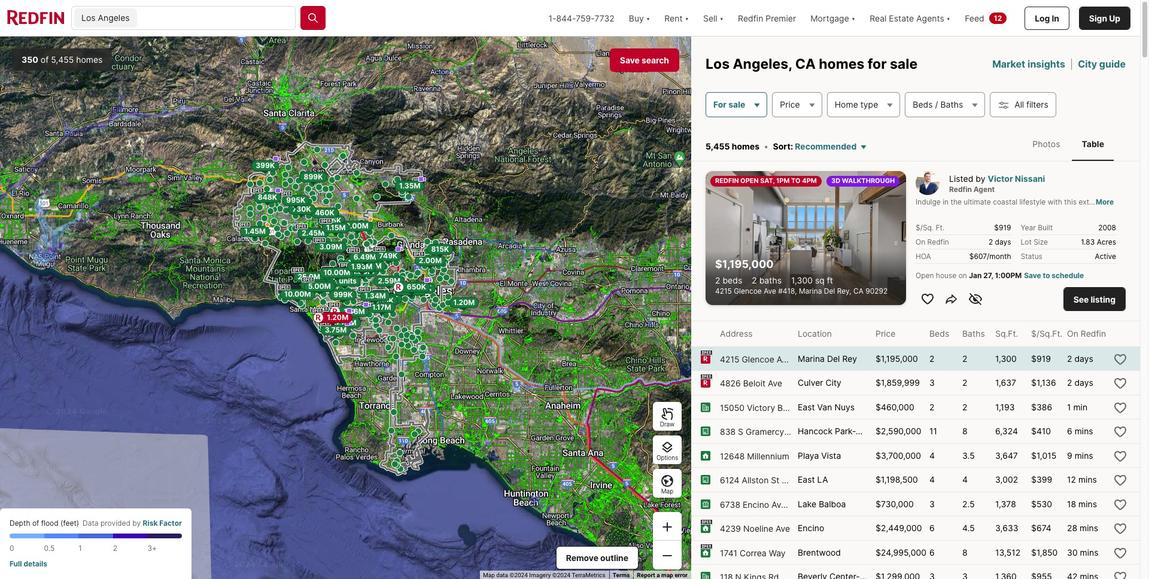 Task type: locate. For each thing, give the bounding box(es) containing it.
▾ for sell ▾
[[720, 13, 724, 23]]

marina up culver
[[798, 354, 825, 364]]

listed
[[949, 174, 973, 184]]

2.00m down the 815k
[[419, 256, 441, 265]]

east left van
[[798, 402, 815, 412]]

849k
[[403, 282, 422, 291], [402, 284, 421, 293]]

2 3 from the top
[[929, 499, 935, 509]]

0 vertical spatial 999k
[[346, 267, 365, 276]]

0 vertical spatial 10.00m
[[323, 268, 350, 277]]

beds left /
[[913, 100, 933, 110]]

by inside the listed by victor nissani redfin agent
[[976, 174, 985, 184]]

▾ right mortgage
[[852, 13, 855, 23]]

0 horizontal spatial 12
[[994, 13, 1002, 22]]

0 horizontal spatial sale
[[729, 100, 745, 110]]

▾ right agents
[[947, 13, 951, 23]]

2 horizontal spatial homes
[[819, 56, 864, 72]]

days up min
[[1075, 378, 1093, 388]]

$919 left year
[[994, 223, 1011, 232]]

1 down )
[[79, 544, 82, 553]]

0 horizontal spatial 1
[[79, 544, 82, 553]]

1 vertical spatial 1.20m
[[453, 298, 475, 307]]

2 east from the top
[[798, 475, 815, 485]]

6 right the $24,995,000
[[929, 547, 935, 558]]

of left flood
[[32, 519, 39, 528]]

built
[[1038, 223, 1053, 232]]

1 vertical spatial 6
[[929, 523, 935, 533]]

0 vertical spatial 3
[[929, 378, 935, 388]]

0 horizontal spatial 2.00m
[[345, 221, 368, 230]]

los
[[81, 13, 95, 23], [706, 56, 730, 72]]

redfin
[[738, 13, 763, 23], [949, 185, 972, 194], [927, 238, 949, 247], [1081, 329, 1106, 339]]

10.00m down 17.5m
[[284, 289, 311, 298]]

1 vertical spatial 2 days
[[1067, 354, 1093, 364]]

mins right the 30 at the right bottom of page
[[1080, 547, 1099, 558]]

$24,995,000
[[876, 547, 926, 558]]

tab list
[[1011, 127, 1126, 161]]

to
[[1043, 271, 1050, 280]]

2.00m right 675k
[[345, 221, 368, 230]]

ave left #418
[[777, 354, 791, 364]]

12648
[[720, 451, 745, 461]]

12 right "feed" on the right top
[[994, 13, 1002, 22]]

838 s gramercy pl #7 link
[[720, 427, 806, 437]]

6 up 9
[[1067, 426, 1072, 436]]

15050 victory blvd #103
[[720, 403, 817, 413]]

1 vertical spatial $919
[[1031, 354, 1051, 364]]

on
[[916, 238, 925, 247], [1067, 329, 1078, 339]]

None search field
[[139, 7, 295, 31]]

rey
[[842, 354, 857, 364]]

12648 millennium
[[720, 451, 789, 461]]

3 for $730,000
[[929, 499, 935, 509]]

beds left baths button
[[929, 329, 949, 339]]

1 3 from the top
[[929, 378, 935, 388]]

save left the 'to'
[[1024, 271, 1041, 280]]

log in
[[1035, 13, 1059, 23]]

ave for 4215 glencoe ave #418
[[777, 354, 791, 364]]

year built
[[1021, 223, 1053, 232]]

4215 for 4215 glencoe ave #418
[[720, 354, 739, 364]]

0 horizontal spatial encino
[[743, 500, 769, 510]]

east van nuys
[[798, 402, 855, 412]]

1 horizontal spatial ©2024
[[552, 572, 570, 579]]

3d
[[831, 177, 840, 185]]

1 vertical spatial 10.00m
[[284, 289, 311, 298]]

1.15m
[[326, 223, 345, 232]]

$386
[[1031, 402, 1052, 412]]

2 days for $1,136
[[1067, 378, 1093, 388]]

2 days up '$607/month' in the right top of the page
[[989, 238, 1011, 247]]

1 vertical spatial 1
[[79, 544, 82, 553]]

mins right 28
[[1080, 523, 1098, 533]]

2 left beds
[[715, 275, 720, 285]]

map inside 'button'
[[661, 488, 673, 495]]

1 horizontal spatial 12
[[1067, 475, 1076, 485]]

▾ right sell
[[720, 13, 724, 23]]

encino down allston
[[743, 500, 769, 510]]

2 baths
[[752, 275, 782, 285]]

terms link
[[613, 572, 630, 579]]

1 vertical spatial $1,195,000
[[876, 354, 918, 364]]

$530
[[1031, 499, 1052, 509]]

▾ inside dropdown button
[[947, 13, 951, 23]]

2 right "1.55m"
[[333, 276, 337, 285]]

blvd
[[778, 403, 795, 413]]

3 left 2.5
[[929, 499, 935, 509]]

ave inside 4215 glencoe ave #418 link
[[777, 354, 791, 364]]

mins for 6 mins
[[1075, 426, 1093, 436]]

2 inside 2 units 1.55m
[[333, 276, 337, 285]]

save
[[620, 55, 640, 65], [1024, 271, 1041, 280]]

8 for 11
[[962, 426, 968, 436]]

815k
[[431, 245, 449, 254]]

$674
[[1031, 523, 1051, 533]]

0 vertical spatial 2.45m
[[302, 228, 324, 237]]

2 vertical spatial days
[[1075, 378, 1093, 388]]

▾ right rent at the right top of the page
[[685, 13, 689, 23]]

full details link
[[10, 560, 47, 569]]

on redfin
[[916, 238, 949, 247]]

1-844-759-7732 link
[[549, 13, 615, 23]]

0 horizontal spatial homes
[[76, 54, 103, 65]]

4 up 2.5
[[962, 475, 968, 485]]

0 vertical spatial 12
[[994, 13, 1002, 22]]

0 vertical spatial 650k
[[407, 282, 426, 291]]

sale
[[890, 56, 918, 72], [729, 100, 745, 110]]

13,512
[[995, 547, 1021, 558]]

days up '$607/month' in the right top of the page
[[995, 238, 1011, 247]]

1 vertical spatial map
[[483, 572, 495, 579]]

beds inside beds / baths button
[[913, 100, 933, 110]]

5,455 up the redfin
[[706, 141, 730, 151]]

map for map
[[661, 488, 673, 495]]

0 horizontal spatial 1,300
[[791, 275, 813, 285]]

2 vertical spatial 6
[[929, 547, 935, 558]]

2 left 1,193
[[962, 402, 967, 412]]

1 horizontal spatial on
[[1067, 329, 1078, 339]]

mins right '18'
[[1079, 499, 1097, 509]]

1 horizontal spatial 1,300
[[995, 354, 1017, 364]]

del down ft on the top
[[824, 286, 835, 295]]

$1,015
[[1031, 451, 1056, 461]]

by left the risk
[[132, 519, 141, 528]]

899k up 3.75m
[[323, 311, 342, 320]]

2 left 1,637
[[962, 378, 967, 388]]

0 horizontal spatial of
[[32, 519, 39, 528]]

2008
[[1098, 223, 1116, 232]]

1 horizontal spatial units
[[405, 285, 422, 294]]

1 horizontal spatial los
[[706, 56, 730, 72]]

map left data
[[483, 572, 495, 579]]

price up sort:
[[780, 100, 800, 110]]

units inside 2 units 1.55m
[[339, 276, 356, 285]]

1 8 from the top
[[962, 426, 968, 436]]

899k up 995k on the top left of the page
[[303, 172, 323, 181]]

on right $/sq.ft.
[[1067, 329, 1078, 339]]

1 horizontal spatial 1
[[1067, 402, 1071, 412]]

838 s gramercy pl #7
[[720, 427, 806, 437]]

beloit
[[743, 378, 766, 389]]

location
[[798, 329, 832, 339]]

1 horizontal spatial of
[[41, 54, 49, 65]]

1 vertical spatial of
[[32, 519, 39, 528]]

460k
[[315, 208, 334, 217]]

homes down los angeles
[[76, 54, 103, 65]]

save search
[[620, 55, 669, 65]]

0 horizontal spatial map
[[483, 572, 495, 579]]

toggle search results photos view tab
[[1023, 129, 1070, 159]]

mins down min
[[1075, 426, 1093, 436]]

map
[[661, 572, 673, 579]]

3.75m
[[324, 325, 346, 334]]

1 vertical spatial 4215
[[720, 354, 739, 364]]

2 ▾ from the left
[[685, 13, 689, 23]]

3 ▾ from the left
[[720, 13, 724, 23]]

$1,195,000 up beds
[[715, 258, 774, 271]]

full details
[[10, 560, 47, 569]]

ca right angeles,
[[795, 56, 816, 72]]

home type button
[[827, 92, 900, 117]]

1 horizontal spatial 2.45m
[[328, 271, 351, 280]]

ca right rey,
[[854, 286, 864, 295]]

4215 up 4826
[[720, 354, 739, 364]]

0 vertical spatial city
[[1078, 58, 1097, 70]]

4215 for 4215 glencoe ave #418, marina del rey, ca 90292
[[715, 286, 732, 295]]

$399
[[1031, 475, 1052, 485]]

1,193
[[995, 402, 1015, 412]]

▾ for mortgage ▾
[[852, 13, 855, 23]]

1 left min
[[1067, 402, 1071, 412]]

$1,195,000 up $1,859,999
[[876, 354, 918, 364]]

1 for 1 min
[[1067, 402, 1071, 412]]

©2024 right 'imagery'
[[552, 572, 570, 579]]

year
[[1021, 223, 1036, 232]]

terms
[[613, 572, 630, 579]]

2 inside 2 units 999k
[[399, 285, 403, 294]]

0 vertical spatial $919
[[994, 223, 1011, 232]]

17.5m
[[304, 280, 324, 289]]

mins for 9 mins
[[1075, 451, 1093, 461]]

all
[[1015, 99, 1024, 109]]

1,300 for 1,300
[[995, 354, 1017, 364]]

beds / baths button
[[905, 92, 985, 117]]

1 vertical spatial 3
[[929, 499, 935, 509]]

1 horizontal spatial by
[[976, 174, 985, 184]]

playa
[[798, 451, 819, 461]]

1 vertical spatial beds
[[929, 329, 949, 339]]

2 down provided
[[113, 544, 117, 553]]

$919 up $1,136
[[1031, 354, 1051, 364]]

12 for 12 mins
[[1067, 475, 1076, 485]]

2.45m
[[302, 228, 324, 237], [328, 271, 351, 280]]

1 horizontal spatial encino
[[798, 523, 824, 533]]

0 horizontal spatial by
[[132, 519, 141, 528]]

0 vertical spatial glencoe
[[734, 286, 762, 295]]

risk factor link
[[143, 519, 182, 528]]

0 vertical spatial encino
[[743, 500, 769, 510]]

city right culver
[[826, 378, 841, 388]]

redfin inside the listed by victor nissani redfin agent
[[949, 185, 972, 194]]

more link
[[1096, 198, 1114, 207]]

provided
[[101, 519, 130, 528]]

0 horizontal spatial 2.45m
[[302, 228, 324, 237]]

$/sq.ft.
[[1031, 329, 1063, 339]]

2 8 from the top
[[962, 547, 968, 558]]

1 vertical spatial glencoe
[[742, 354, 774, 364]]

redfin down the listed
[[949, 185, 972, 194]]

4 down 11
[[929, 451, 935, 461]]

12 up '18'
[[1067, 475, 1076, 485]]

999k down the 1.29m
[[346, 267, 365, 276]]

units down "1.30m"
[[339, 276, 356, 285]]

log in button
[[1025, 6, 1069, 30]]

$460,000
[[876, 402, 914, 412]]

ave down baths
[[764, 286, 776, 295]]

data
[[83, 519, 99, 528]]

2 units 1.55m
[[311, 276, 356, 289]]

0 vertical spatial los
[[81, 13, 95, 23]]

ave inside the 4826 beloit ave link
[[768, 378, 782, 389]]

15050 victory blvd #103 link
[[720, 403, 817, 413]]

0 vertical spatial save
[[620, 55, 640, 65]]

30 mins
[[1067, 547, 1099, 558]]

4 ▾ from the left
[[852, 13, 855, 23]]

glencoe up the 4826 beloit ave link
[[742, 354, 774, 364]]

8
[[962, 426, 968, 436], [962, 547, 968, 558]]

0 vertical spatial 4215
[[715, 286, 732, 295]]

agent photo image
[[916, 171, 940, 195]]

1,300 up 1,637
[[995, 354, 1017, 364]]

del left rey
[[827, 354, 840, 364]]

full
[[10, 560, 22, 569]]

price button down 'los angeles, ca homes for sale'
[[772, 92, 822, 117]]

glencoe down beds
[[734, 286, 762, 295]]

baths left sq.ft.
[[962, 329, 985, 339]]

real estate agents ▾ link
[[870, 0, 951, 36]]

of for depth
[[32, 519, 39, 528]]

2 days down on redfin button
[[1067, 354, 1093, 364]]

0 vertical spatial 1
[[1067, 402, 1071, 412]]

marina down 1,300 sq ft on the right top
[[799, 286, 822, 295]]

0 horizontal spatial ©2024
[[510, 572, 528, 579]]

1.34m
[[364, 291, 386, 300]]

los up for
[[706, 56, 730, 72]]

1 vertical spatial save
[[1024, 271, 1041, 280]]

2.45m up 5.00m
[[328, 271, 351, 280]]

2 vertical spatial 2 days
[[1067, 378, 1093, 388]]

units inside 2 units 999k
[[405, 285, 422, 294]]

save left search
[[620, 55, 640, 65]]

east left la
[[798, 475, 815, 485]]

15050
[[720, 403, 745, 413]]

ave inside 6738 encino ave #1 lake balboa
[[772, 500, 786, 510]]

8 down 4.5
[[962, 547, 968, 558]]

sale inside button
[[729, 100, 745, 110]]

brentwood
[[798, 547, 841, 558]]

1,300
[[791, 275, 813, 285], [995, 354, 1017, 364]]

1 horizontal spatial city
[[1078, 58, 1097, 70]]

1 vertical spatial sale
[[729, 100, 745, 110]]

©2024 right data
[[510, 572, 528, 579]]

5,455 right '350'
[[51, 54, 74, 65]]

4215 glencoe ave #418
[[720, 354, 813, 364]]

4215 down 2 beds
[[715, 286, 732, 295]]

days down on redfin button
[[1075, 354, 1093, 364]]

3,647
[[995, 451, 1018, 461]]

mins right 9
[[1075, 451, 1093, 461]]

sign
[[1089, 13, 1107, 23]]

by up agent
[[976, 174, 985, 184]]

0 vertical spatial 8
[[962, 426, 968, 436]]

map down options
[[661, 488, 673, 495]]

homes left for
[[819, 56, 864, 72]]

0 vertical spatial of
[[41, 54, 49, 65]]

1 horizontal spatial 5,455
[[706, 141, 730, 151]]

1 east from the top
[[798, 402, 815, 412]]

baths button
[[962, 322, 985, 346]]

2 left "645k" at the left of the page
[[399, 285, 403, 294]]

2.45m up 3.09m
[[302, 228, 324, 237]]

5 ▾ from the left
[[947, 13, 951, 23]]

ave right beloit
[[768, 378, 782, 389]]

price button down 90292
[[876, 322, 896, 346]]

walkthrough
[[842, 177, 895, 185]]

for sale
[[713, 100, 745, 110]]

0 horizontal spatial save
[[620, 55, 640, 65]]

1 horizontal spatial map
[[661, 488, 673, 495]]

1 vertical spatial price
[[876, 329, 896, 339]]

los left the angeles
[[81, 13, 95, 23]]

6 for 6
[[929, 523, 935, 533]]

4 right $1,198,500
[[929, 475, 935, 485]]

beds for beds
[[929, 329, 949, 339]]

homes left •
[[732, 141, 760, 151]]

0 horizontal spatial city
[[826, 378, 841, 388]]

2 days
[[989, 238, 1011, 247], [1067, 354, 1093, 364], [1067, 378, 1093, 388]]

0 vertical spatial 6
[[1067, 426, 1072, 436]]

redfin down see listing "link" at the right
[[1081, 329, 1106, 339]]

999k
[[346, 267, 365, 276], [333, 290, 352, 299]]

redfin down ft.
[[927, 238, 949, 247]]

1 vertical spatial 12
[[1067, 475, 1076, 485]]

1 ▾ from the left
[[646, 13, 650, 23]]

units right 2.59m
[[405, 285, 422, 294]]

depth
[[10, 519, 30, 528]]

18
[[1067, 499, 1076, 509]]

4pm
[[802, 177, 817, 185]]

ave inside 4239 noeline ave link
[[776, 524, 790, 534]]

gramercy
[[746, 427, 784, 437]]

0 horizontal spatial on
[[916, 238, 925, 247]]

0 horizontal spatial ca
[[795, 56, 816, 72]]

price down 90292
[[876, 329, 896, 339]]

0 horizontal spatial price button
[[772, 92, 822, 117]]

s
[[738, 427, 743, 437]]

2 vertical spatial 1.20m
[[327, 313, 348, 322]]

1 vertical spatial by
[[132, 519, 141, 528]]

ave for 6738 encino ave #1 lake balboa
[[772, 500, 786, 510]]

995k
[[286, 196, 305, 205]]

1 vertical spatial east
[[798, 475, 815, 485]]

1 vertical spatial 2.00m
[[419, 256, 441, 265]]

on up hoa
[[916, 238, 925, 247]]

0 vertical spatial beds
[[913, 100, 933, 110]]

ave left #1
[[772, 500, 786, 510]]

up
[[1109, 13, 1120, 23]]

1 vertical spatial los
[[706, 56, 730, 72]]

listing
[[1091, 294, 1116, 304]]

beds
[[913, 100, 933, 110], [929, 329, 949, 339]]

0 vertical spatial baths
[[941, 100, 963, 110]]

▾ for rent ▾
[[685, 13, 689, 23]]

redfin left premier
[[738, 13, 763, 23]]

tab list containing photos
[[1011, 127, 1126, 161]]

2 days up min
[[1067, 378, 1093, 388]]

10.00m up "1.55m"
[[323, 268, 350, 277]]

3 right $1,859,999
[[929, 378, 935, 388]]

8 for 6
[[962, 547, 968, 558]]

0 vertical spatial 1,300
[[791, 275, 813, 285]]

645k
[[412, 283, 431, 292]]

0
[[10, 544, 14, 553]]

in
[[1052, 13, 1059, 23]]

0 horizontal spatial $919
[[994, 223, 1011, 232]]

0 vertical spatial sale
[[890, 56, 918, 72]]



Task type: describe. For each thing, give the bounding box(es) containing it.
playa vista
[[798, 451, 841, 461]]

0 vertical spatial price button
[[772, 92, 822, 117]]

3,002
[[995, 475, 1018, 485]]

save search button
[[610, 48, 679, 72]]

0 horizontal spatial 5,455
[[51, 54, 74, 65]]

4 for $1,198,500
[[929, 475, 935, 485]]

days for $919
[[1075, 354, 1093, 364]]

sign up
[[1089, 13, 1120, 23]]

9
[[1067, 451, 1072, 461]]

hoa
[[916, 252, 931, 261]]

wilshire
[[856, 426, 887, 436]]

sq.ft. button
[[995, 322, 1018, 346]]

2 days for $919
[[1067, 354, 1093, 364]]

#7
[[796, 427, 806, 437]]

rent ▾ button
[[665, 0, 689, 36]]

days for $1,136
[[1075, 378, 1093, 388]]

draw button
[[653, 402, 682, 431]]

1 vertical spatial on
[[1067, 329, 1078, 339]]

active
[[1095, 252, 1116, 261]]

0 horizontal spatial 650k
[[378, 294, 398, 303]]

mins for 28 mins
[[1080, 523, 1098, 533]]

28
[[1067, 523, 1077, 533]]

beds for beds / baths
[[913, 100, 933, 110]]

1 horizontal spatial $1,195,000
[[876, 354, 918, 364]]

risk
[[143, 519, 158, 528]]

2 down beds button
[[929, 354, 935, 364]]

buy
[[629, 13, 644, 23]]

0 vertical spatial marina
[[799, 286, 822, 295]]

1 horizontal spatial homes
[[732, 141, 760, 151]]

$24,995,000 6
[[876, 547, 935, 558]]

4 for $3,700,000
[[929, 451, 935, 461]]

0 vertical spatial days
[[995, 238, 1011, 247]]

2 down baths button
[[962, 354, 967, 364]]

glencoe for #418
[[742, 354, 774, 364]]

ave for 4239 noeline ave
[[776, 524, 790, 534]]

28 mins
[[1067, 523, 1098, 533]]

0 vertical spatial 2 days
[[989, 238, 1011, 247]]

for sale button
[[706, 92, 768, 117]]

0 vertical spatial 899k
[[303, 172, 323, 181]]

4215 glencoe ave #418, marina del rey, ca 90292
[[715, 286, 888, 295]]

report a map error link
[[637, 572, 688, 579]]

3,633
[[995, 523, 1018, 533]]

2 down '$/sq.ft. on redfin'
[[1067, 354, 1072, 364]]

•
[[764, 141, 768, 151]]

1 vertical spatial encino
[[798, 523, 824, 533]]

0 vertical spatial del
[[824, 286, 835, 295]]

los for los angeles
[[81, 13, 95, 23]]

hancock park-wilshire
[[798, 426, 887, 436]]

all filters button
[[990, 92, 1056, 117]]

error
[[675, 572, 688, 579]]

mins for 30 mins
[[1080, 547, 1099, 558]]

insights
[[1028, 58, 1065, 70]]

real estate agents ▾ button
[[863, 0, 958, 36]]

1 vertical spatial baths
[[962, 329, 985, 339]]

1741 correa way
[[720, 548, 786, 558]]

25.0m
[[297, 272, 320, 281]]

1 horizontal spatial $919
[[1031, 354, 1051, 364]]

address
[[720, 329, 753, 339]]

0 vertical spatial 1.20m
[[328, 271, 349, 280]]

6 mins
[[1067, 426, 1093, 436]]

listed by victor nissani redfin agent
[[949, 174, 1045, 194]]

feed
[[965, 13, 984, 23]]

$1,136
[[1031, 378, 1056, 388]]

sign up button
[[1079, 6, 1131, 30]]

0 vertical spatial on
[[916, 238, 925, 247]]

encino inside 6738 encino ave #1 lake balboa
[[743, 500, 769, 510]]

rent ▾
[[665, 13, 689, 23]]

1 vertical spatial 899k
[[323, 311, 342, 320]]

2 ©2024 from the left
[[552, 572, 570, 579]]

2 left baths
[[752, 275, 757, 285]]

units for 2 units 999k
[[405, 285, 422, 294]]

agent
[[974, 185, 995, 194]]

7732
[[595, 13, 615, 23]]

mins for 18 mins
[[1079, 499, 1097, 509]]

lot size
[[1021, 238, 1048, 247]]

home type
[[835, 100, 878, 110]]

999k inside 2 units 999k
[[333, 290, 352, 299]]

1 horizontal spatial ca
[[854, 286, 864, 295]]

los angeles
[[81, 13, 130, 23]]

1 vertical spatial city
[[826, 378, 841, 388]]

hancock
[[798, 426, 833, 436]]

11
[[929, 426, 937, 436]]

▾ for buy ▾
[[646, 13, 650, 23]]

remove outline
[[566, 553, 628, 563]]

2 up 11
[[929, 402, 935, 412]]

toggle search results table view tab
[[1072, 129, 1114, 159]]

3 for $1,859,999
[[929, 378, 935, 388]]

save inside button
[[620, 55, 640, 65]]

4239 noeline ave
[[720, 524, 790, 534]]

acres
[[1097, 238, 1116, 247]]

1,300 for 1,300 sq ft
[[791, 275, 813, 285]]

nuys
[[835, 402, 855, 412]]

1 min
[[1067, 402, 1088, 412]]

sell
[[703, 13, 717, 23]]

0 horizontal spatial 10.00m
[[284, 289, 311, 298]]

units for 2 units 1.55m
[[339, 276, 356, 285]]

0 vertical spatial ca
[[795, 56, 816, 72]]

ave for 4215 glencoe ave #418, marina del rey, ca 90292
[[764, 286, 776, 295]]

30
[[1067, 547, 1078, 558]]

east inside "6124 allston st #201 east la"
[[798, 475, 815, 485]]

homes for ca
[[819, 56, 864, 72]]

#201
[[782, 475, 801, 486]]

los angeles, ca homes for sale
[[706, 56, 918, 72]]

sort:
[[773, 141, 795, 151]]

map for map data ©2024 imagery ©2024 terrametrics
[[483, 572, 495, 579]]

of for 350
[[41, 54, 49, 65]]

1 ©2024 from the left
[[510, 572, 528, 579]]

location button
[[798, 322, 832, 346]]

4239 noeline ave link
[[720, 524, 792, 534]]

remove
[[566, 553, 598, 563]]

1 vertical spatial del
[[827, 354, 840, 364]]

1 horizontal spatial price
[[876, 329, 896, 339]]

$/sq.ft. button
[[1031, 322, 1063, 346]]

1 horizontal spatial 650k
[[407, 282, 426, 291]]

redfin inside button
[[738, 13, 763, 23]]

1.90m
[[326, 274, 347, 283]]

2 units 999k
[[333, 285, 422, 299]]

real
[[870, 13, 887, 23]]

(
[[60, 519, 63, 528]]

1 vertical spatial marina
[[798, 354, 825, 364]]

6 for 6 mins
[[1067, 426, 1072, 436]]

glencoe for #418,
[[734, 286, 762, 295]]

1 horizontal spatial 10.00m
[[323, 268, 350, 277]]

12 for 12
[[994, 13, 1002, 22]]

0 vertical spatial price
[[780, 100, 800, 110]]

1.29m
[[348, 258, 369, 267]]

$1,198,500
[[876, 475, 918, 485]]

los for los angeles, ca homes for sale
[[706, 56, 730, 72]]

park-
[[835, 426, 856, 436]]

1 vertical spatial 2.45m
[[328, 271, 351, 280]]

table
[[1082, 139, 1104, 149]]

open house on jan 27, 1:00pm save to schedule
[[916, 271, 1084, 280]]

city guide link
[[1078, 58, 1126, 70]]

photos
[[1033, 139, 1060, 149]]

2 up '$607/month' in the right top of the page
[[989, 238, 993, 247]]

12648 millennium link
[[720, 451, 792, 462]]

mins for 12 mins
[[1078, 475, 1097, 485]]

3.09m
[[319, 242, 342, 251]]

beds / baths
[[913, 100, 963, 110]]

options button
[[653, 436, 682, 464]]

baths inside button
[[941, 100, 963, 110]]

terrametrics
[[572, 572, 606, 579]]

mortgage
[[810, 13, 849, 23]]

google image
[[3, 564, 42, 579]]

submit search image
[[307, 12, 319, 24]]

rent
[[665, 13, 683, 23]]

market
[[992, 58, 1025, 70]]

1 vertical spatial price button
[[876, 322, 896, 346]]

$410
[[1031, 426, 1051, 436]]

homes for 5,455
[[76, 54, 103, 65]]

1 for 1
[[79, 544, 82, 553]]

1 horizontal spatial save
[[1024, 271, 1041, 280]]

3.70m
[[334, 318, 356, 327]]

options
[[657, 454, 678, 461]]

895k
[[401, 284, 420, 293]]

ave for 4826 beloit ave
[[768, 378, 782, 389]]

map region
[[0, 4, 777, 579]]

#103
[[797, 403, 817, 413]]

2 up the 1 min
[[1067, 378, 1072, 388]]

0 horizontal spatial $1,195,000
[[715, 258, 774, 271]]

pl
[[787, 427, 794, 437]]

rent ▾ button
[[657, 0, 696, 36]]

details
[[24, 560, 47, 569]]



Task type: vqa. For each thing, say whether or not it's contained in the screenshot.
'6' to the bottom
yes



